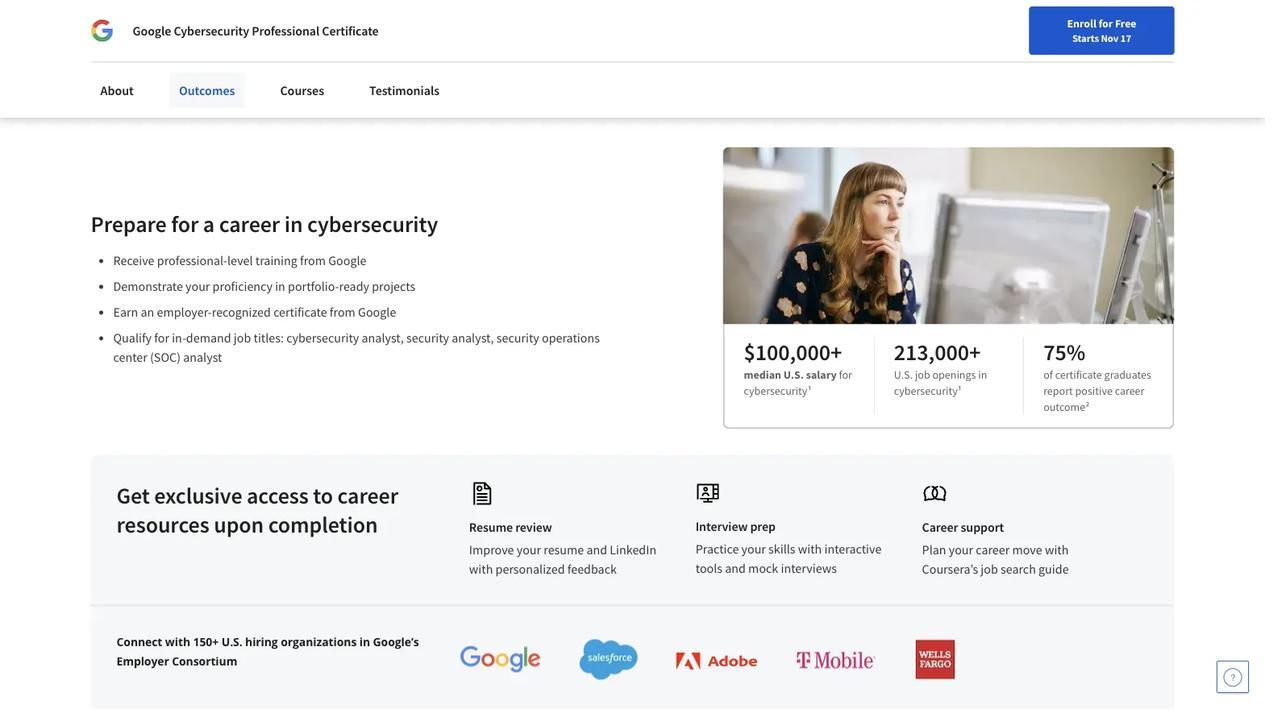 Task type: locate. For each thing, give the bounding box(es) containing it.
for inside the qualify for in-demand job titles: cybersecurity analyst, security analyst, security operations center (soc) analyst
[[154, 330, 169, 347]]

and
[[587, 543, 607, 559], [725, 561, 746, 577]]

with up guide
[[1045, 543, 1069, 559]]

security left operations
[[497, 330, 539, 347]]

for for demand
[[154, 330, 169, 347]]

in left google's
[[360, 635, 370, 650]]

cybersecurity down portfolio-
[[286, 330, 359, 347]]

1 horizontal spatial skills
[[769, 542, 796, 558]]

1 vertical spatial job
[[915, 368, 931, 382]]

job inside the qualify for in-demand job titles: cybersecurity analyst, security analyst, security operations center (soc) analyst
[[234, 330, 251, 347]]

demand up analyst
[[186, 330, 231, 347]]

coursera image
[[19, 45, 122, 71]]

1 horizontal spatial security
[[497, 330, 539, 347]]

2 + from the left
[[970, 338, 981, 366]]

top
[[335, 0, 368, 4]]

0 horizontal spatial +
[[831, 338, 842, 366]]

resources
[[117, 511, 209, 539]]

1 ¹ from the left
[[808, 384, 812, 398]]

1 horizontal spatial certificate
[[1056, 368, 1103, 382]]

security
[[407, 330, 449, 347], [497, 330, 539, 347]]

1 vertical spatial in-
[[172, 330, 186, 347]]

and up feedback
[[587, 543, 607, 559]]

certificate
[[274, 305, 327, 321], [1056, 368, 1103, 382]]

1 vertical spatial skills
[[769, 542, 796, 558]]

0 vertical spatial career
[[841, 51, 872, 65]]

¹ down salary
[[808, 384, 812, 398]]

from down ready
[[330, 305, 356, 321]]

0 horizontal spatial and
[[587, 543, 607, 559]]

openings
[[933, 368, 976, 382]]

learn more about coursera for business link
[[117, 51, 341, 67]]

free
[[1115, 16, 1137, 31]]

in- inside see how employees at top companies are mastering in-demand skills
[[117, 4, 143, 33]]

in
[[284, 210, 303, 238], [275, 279, 285, 295], [979, 368, 988, 382], [360, 635, 370, 650]]

with left the 150+
[[165, 635, 190, 650]]

access
[[247, 482, 309, 510]]

1 + from the left
[[831, 338, 842, 366]]

for up nov
[[1099, 16, 1113, 31]]

u.s. inside 213,000 + u.s. job openings in cybersecurity
[[894, 368, 913, 382]]

and inside interview prep practice your skills with interactive tools and mock interviews
[[725, 561, 746, 577]]

skills inside interview prep practice your skills with interactive tools and mock interviews
[[769, 542, 796, 558]]

¹ down openings
[[958, 384, 962, 398]]

1 horizontal spatial career
[[922, 520, 959, 536]]

for left the a
[[171, 210, 199, 238]]

projects
[[372, 279, 416, 295]]

2 ¹ from the left
[[958, 384, 962, 398]]

cybersecurity
[[307, 210, 438, 238], [286, 330, 359, 347], [744, 384, 808, 398], [894, 384, 958, 398]]

1 horizontal spatial analyst,
[[452, 330, 494, 347]]

job inside 213,000 + u.s. job openings in cybersecurity
[[915, 368, 931, 382]]

0 horizontal spatial from
[[300, 253, 326, 269]]

and right tools
[[725, 561, 746, 577]]

career down graduates
[[1115, 384, 1145, 398]]

your inside interview prep practice your skills with interactive tools and mock interviews
[[742, 542, 766, 558]]

cybersecurity inside for cybersecurity
[[744, 384, 808, 398]]

demonstrate your proficiency in portfolio-ready projects
[[113, 279, 416, 295]]

proficiency
[[213, 279, 273, 295]]

in- down the see
[[117, 4, 143, 33]]

help center image
[[1224, 668, 1243, 687]]

employees
[[203, 0, 307, 4]]

certificate up positive
[[1056, 368, 1103, 382]]

career down support
[[976, 543, 1010, 559]]

0 vertical spatial job
[[234, 330, 251, 347]]

your inside career support plan your career move with coursera's job search guide
[[949, 543, 974, 559]]

testimonials link
[[360, 73, 449, 108]]

0 horizontal spatial u.s.
[[222, 635, 242, 650]]

your up "coursera's" at the bottom of page
[[949, 543, 974, 559]]

your up personalized
[[517, 543, 541, 559]]

with
[[798, 542, 822, 558], [1045, 543, 1069, 559], [469, 562, 493, 578], [165, 635, 190, 650]]

find your new career
[[771, 51, 872, 65]]

75% of certificate graduates report positive career outcome
[[1044, 338, 1152, 414]]

job
[[234, 330, 251, 347], [915, 368, 931, 382], [981, 562, 998, 578]]

in right openings
[[979, 368, 988, 382]]

75%
[[1044, 338, 1086, 366]]

guide
[[1039, 562, 1069, 578]]

u.s. down the $100,000
[[784, 368, 804, 382]]

shopping cart: 1 item image
[[888, 44, 919, 70]]

0 horizontal spatial career
[[841, 51, 872, 65]]

0 horizontal spatial analyst,
[[362, 330, 404, 347]]

0 vertical spatial skills
[[227, 4, 276, 33]]

skills up mock
[[769, 542, 796, 558]]

0 vertical spatial and
[[587, 543, 607, 559]]

0 horizontal spatial job
[[234, 330, 251, 347]]

google
[[133, 23, 171, 39], [328, 253, 367, 269], [358, 305, 396, 321]]

1 vertical spatial google
[[328, 253, 367, 269]]

0 horizontal spatial skills
[[227, 4, 276, 33]]

1 vertical spatial career
[[922, 520, 959, 536]]

career inside 75% of certificate graduates report positive career outcome
[[1115, 384, 1145, 398]]

2 horizontal spatial u.s.
[[894, 368, 913, 382]]

see
[[117, 0, 152, 4]]

1 horizontal spatial and
[[725, 561, 746, 577]]

in- up '(soc)' at the left
[[172, 330, 186, 347]]

your
[[794, 51, 816, 65], [186, 279, 210, 295], [742, 542, 766, 558], [517, 543, 541, 559], [949, 543, 974, 559]]

demand inside see how employees at top companies are mastering in-demand skills
[[143, 4, 223, 33]]

in inside 213,000 + u.s. job openings in cybersecurity
[[979, 368, 988, 382]]

u.s.
[[784, 368, 804, 382], [894, 368, 913, 382], [222, 635, 242, 650]]

cybersecurity down 'median'
[[744, 384, 808, 398]]

with down improve
[[469, 562, 493, 578]]

coursera
[[220, 51, 270, 67]]

about
[[100, 82, 134, 98]]

0 horizontal spatial ¹
[[808, 384, 812, 398]]

+ up openings
[[970, 338, 981, 366]]

1 horizontal spatial ¹
[[958, 384, 962, 398]]

1 horizontal spatial job
[[915, 368, 931, 382]]

with inside career support plan your career move with coursera's job search guide
[[1045, 543, 1069, 559]]

receive
[[113, 253, 155, 269]]

0 vertical spatial from
[[300, 253, 326, 269]]

0 horizontal spatial security
[[407, 330, 449, 347]]

u.s. inside $100,000 + median u.s. salary
[[784, 368, 804, 382]]

certificate down portfolio-
[[274, 305, 327, 321]]

your right find
[[794, 51, 816, 65]]

1 horizontal spatial +
[[970, 338, 981, 366]]

your inside resume review improve your resume and linkedin with personalized feedback
[[517, 543, 541, 559]]

review
[[516, 520, 552, 536]]

skills down employees
[[227, 4, 276, 33]]

+ up salary
[[831, 338, 842, 366]]

0 vertical spatial demand
[[143, 4, 223, 33]]

plan
[[922, 543, 947, 559]]

google down projects
[[358, 305, 396, 321]]

coursera's
[[922, 562, 979, 578]]

cybersecurity inside the qualify for in-demand job titles: cybersecurity analyst, security analyst, security operations center (soc) analyst
[[286, 330, 359, 347]]

about link
[[91, 73, 143, 108]]

professional
[[252, 23, 320, 39]]

for right salary
[[839, 368, 853, 382]]

for inside enroll for free starts nov 17
[[1099, 16, 1113, 31]]

2 vertical spatial job
[[981, 562, 998, 578]]

u.s. right the 150+
[[222, 635, 242, 650]]

2 vertical spatial google
[[358, 305, 396, 321]]

move
[[1013, 543, 1043, 559]]

titles:
[[254, 330, 284, 347]]

find
[[771, 51, 792, 65]]

1 horizontal spatial in-
[[172, 330, 186, 347]]

0 vertical spatial in-
[[117, 4, 143, 33]]

job down 213,000 at right
[[915, 368, 931, 382]]

1 horizontal spatial u.s.
[[784, 368, 804, 382]]

job down recognized
[[234, 330, 251, 347]]

+ inside 213,000 + u.s. job openings in cybersecurity
[[970, 338, 981, 366]]

google up more
[[133, 23, 171, 39]]

1 vertical spatial certificate
[[1056, 368, 1103, 382]]

1 vertical spatial and
[[725, 561, 746, 577]]

your for career support
[[949, 543, 974, 559]]

in-
[[117, 4, 143, 33], [172, 330, 186, 347]]

¹ for $100,000
[[808, 384, 812, 398]]

u.s. inside connect with 150+ u.s. hiring organizations in google's employer consortium
[[222, 635, 242, 650]]

skills
[[227, 4, 276, 33], [769, 542, 796, 558]]

1 vertical spatial from
[[330, 305, 356, 321]]

google up ready
[[328, 253, 367, 269]]

training
[[255, 253, 298, 269]]

213,000 + u.s. job openings in cybersecurity
[[894, 338, 988, 398]]

connect with 150+ u.s. hiring organizations in google's employer consortium
[[117, 635, 419, 670]]

nov
[[1101, 31, 1119, 44]]

learn
[[117, 51, 149, 67]]

career up plan
[[922, 520, 959, 536]]

upon
[[214, 511, 264, 539]]

demand down the how
[[143, 4, 223, 33]]

career
[[219, 210, 280, 238], [1115, 384, 1145, 398], [338, 482, 399, 510], [976, 543, 1010, 559]]

improve
[[469, 543, 514, 559]]

interview prep practice your skills with interactive tools and mock interviews
[[696, 519, 882, 577]]

job inside career support plan your career move with coursera's job search guide
[[981, 562, 998, 578]]

u.s. for with
[[222, 635, 242, 650]]

your up mock
[[742, 542, 766, 558]]

outcome
[[1044, 400, 1086, 414]]

¹
[[808, 384, 812, 398], [958, 384, 962, 398]]

demonstrate
[[113, 279, 183, 295]]

your for resume review
[[517, 543, 541, 559]]

in- inside the qualify for in-demand job titles: cybersecurity analyst, security analyst, security operations center (soc) analyst
[[172, 330, 186, 347]]

enroll for free starts nov 17
[[1068, 16, 1137, 44]]

google's
[[373, 635, 419, 650]]

professional-
[[157, 253, 228, 269]]

career right new
[[841, 51, 872, 65]]

1 vertical spatial demand
[[186, 330, 231, 347]]

demand
[[143, 4, 223, 33], [186, 330, 231, 347]]

2 horizontal spatial job
[[981, 562, 998, 578]]

portfolio-
[[288, 279, 339, 295]]

+ inside $100,000 + median u.s. salary
[[831, 338, 842, 366]]

0 vertical spatial google
[[133, 23, 171, 39]]

job left search
[[981, 562, 998, 578]]

security down projects
[[407, 330, 449, 347]]

u.s. down 213,000 at right
[[894, 368, 913, 382]]

cybersecurity down openings
[[894, 384, 958, 398]]

prepare
[[91, 210, 167, 238]]

salesforce partner logo image
[[580, 640, 638, 681]]

show notifications image
[[1048, 52, 1067, 72]]

for up '(soc)' at the left
[[154, 330, 169, 347]]

2 analyst, from the left
[[452, 330, 494, 347]]

new
[[818, 51, 839, 65]]

employer
[[117, 654, 169, 670]]

from up portfolio-
[[300, 253, 326, 269]]

with up interviews
[[798, 542, 822, 558]]

at
[[312, 0, 331, 4]]

0 horizontal spatial in-
[[117, 4, 143, 33]]

companies
[[373, 0, 477, 4]]

with inside interview prep practice your skills with interactive tools and mock interviews
[[798, 542, 822, 558]]

median
[[744, 368, 782, 382]]

from
[[300, 253, 326, 269], [330, 305, 356, 321]]

earn
[[113, 305, 138, 321]]

None search field
[[230, 42, 585, 75]]

1 security from the left
[[407, 330, 449, 347]]

skills inside see how employees at top companies are mastering in-demand skills
[[227, 4, 276, 33]]

career right 'to'
[[338, 482, 399, 510]]

0 vertical spatial certificate
[[274, 305, 327, 321]]

courses link
[[271, 73, 334, 108]]

career inside get exclusive access to career resources upon completion
[[338, 482, 399, 510]]

find your new career link
[[763, 48, 880, 69]]

tools
[[696, 561, 723, 577]]



Task type: vqa. For each thing, say whether or not it's contained in the screenshot.
Google to the bottom
yes



Task type: describe. For each thing, give the bounding box(es) containing it.
starts
[[1073, 31, 1099, 44]]

search
[[1001, 562, 1036, 578]]

outcomes
[[179, 82, 235, 98]]

career inside career support plan your career move with coursera's job search guide
[[976, 543, 1010, 559]]

earn an employer-recognized certificate from google
[[113, 305, 396, 321]]

positive
[[1076, 384, 1113, 398]]

outcomes link
[[169, 73, 245, 108]]

for for starts
[[1099, 16, 1113, 31]]

for cybersecurity
[[744, 368, 853, 398]]

in down training
[[275, 279, 285, 295]]

0 horizontal spatial certificate
[[274, 305, 327, 321]]

are
[[481, 0, 513, 4]]

exclusive
[[154, 482, 242, 510]]

certificate inside 75% of certificate graduates report positive career outcome
[[1056, 368, 1103, 382]]

1 horizontal spatial from
[[330, 305, 356, 321]]

how
[[157, 0, 198, 4]]

and inside resume review improve your resume and linkedin with personalized feedback
[[587, 543, 607, 559]]

your for interview prep
[[742, 542, 766, 558]]

completion
[[268, 511, 378, 539]]

salary
[[806, 368, 837, 382]]

level
[[227, 253, 253, 269]]

analyst
[[183, 350, 222, 366]]

get exclusive access to career resources upon completion
[[117, 482, 399, 539]]

learn more about coursera for business
[[117, 51, 341, 67]]

213,000
[[894, 338, 970, 366]]

$100,000 + median u.s. salary
[[744, 338, 842, 382]]

$100,000
[[744, 338, 831, 366]]

get
[[117, 482, 150, 510]]

practice
[[696, 542, 739, 558]]

your down professional-
[[186, 279, 210, 295]]

demand inside the qualify for in-demand job titles: cybersecurity analyst, security analyst, security operations center (soc) analyst
[[186, 330, 231, 347]]

testimonials
[[369, 82, 440, 98]]

prep
[[751, 519, 776, 535]]

operations
[[542, 330, 600, 347]]

enroll
[[1068, 16, 1097, 31]]

17
[[1121, 31, 1132, 44]]

ready
[[339, 279, 369, 295]]

google partner logo image
[[461, 647, 541, 674]]

career inside find your new career link
[[841, 51, 872, 65]]

adobe partner logo image
[[677, 653, 758, 670]]

u.s. for +
[[784, 368, 804, 382]]

business
[[291, 51, 341, 67]]

graduates
[[1105, 368, 1152, 382]]

for inside for cybersecurity
[[839, 368, 853, 382]]

support
[[961, 520, 1004, 536]]

1 analyst, from the left
[[362, 330, 404, 347]]

courses
[[280, 82, 324, 98]]

¹ for 213,000
[[958, 384, 962, 398]]

career support plan your career move with coursera's job search guide
[[922, 520, 1069, 578]]

certificate
[[322, 23, 379, 39]]

a
[[203, 210, 215, 238]]

in inside connect with 150+ u.s. hiring organizations in google's employer consortium
[[360, 635, 370, 650]]

google cybersecurity professional certificate
[[133, 23, 379, 39]]

to
[[313, 482, 333, 510]]

mock
[[749, 561, 779, 577]]

for down 'professional'
[[273, 51, 289, 67]]

linkedin
[[610, 543, 657, 559]]

interview
[[696, 519, 748, 535]]

about
[[184, 51, 217, 67]]

receive professional-level training from google
[[113, 253, 367, 269]]

for for career
[[171, 210, 199, 238]]

with inside resume review improve your resume and linkedin with personalized feedback
[[469, 562, 493, 578]]

(soc)
[[150, 350, 181, 366]]

english button
[[927, 32, 1024, 85]]

resume review improve your resume and linkedin with personalized feedback
[[469, 520, 657, 578]]

interviews
[[781, 561, 837, 577]]

organizations
[[281, 635, 357, 650]]

in up training
[[284, 210, 303, 238]]

cybersecurity up ready
[[307, 210, 438, 238]]

prepare for a career in cybersecurity
[[91, 210, 438, 238]]

an
[[141, 305, 154, 321]]

individuals
[[43, 8, 108, 24]]

english
[[956, 50, 995, 67]]

+ for 213,000
[[970, 338, 981, 366]]

²
[[1086, 400, 1090, 414]]

employer-
[[157, 305, 212, 321]]

mastering
[[517, 0, 614, 4]]

resume
[[544, 543, 584, 559]]

hiring
[[245, 635, 278, 650]]

coursera enterprise logos image
[[815, 0, 1138, 57]]

with inside connect with 150+ u.s. hiring organizations in google's employer consortium
[[165, 635, 190, 650]]

consortium
[[172, 654, 237, 670]]

of
[[1044, 368, 1053, 382]]

career inside career support plan your career move with coursera's job search guide
[[922, 520, 959, 536]]

feedback
[[568, 562, 617, 578]]

qualify for in-demand job titles: cybersecurity analyst, security analyst, security operations center (soc) analyst
[[113, 330, 600, 366]]

center
[[113, 350, 147, 366]]

cybersecurity inside 213,000 + u.s. job openings in cybersecurity
[[894, 384, 958, 398]]

personalized
[[496, 562, 565, 578]]

individuals link
[[19, 0, 114, 32]]

career up level
[[219, 210, 280, 238]]

2 security from the left
[[497, 330, 539, 347]]

google image
[[91, 19, 113, 42]]

+ for $100,000
[[831, 338, 842, 366]]

interactive
[[825, 542, 882, 558]]

report
[[1044, 384, 1073, 398]]

qualify
[[113, 330, 152, 347]]



